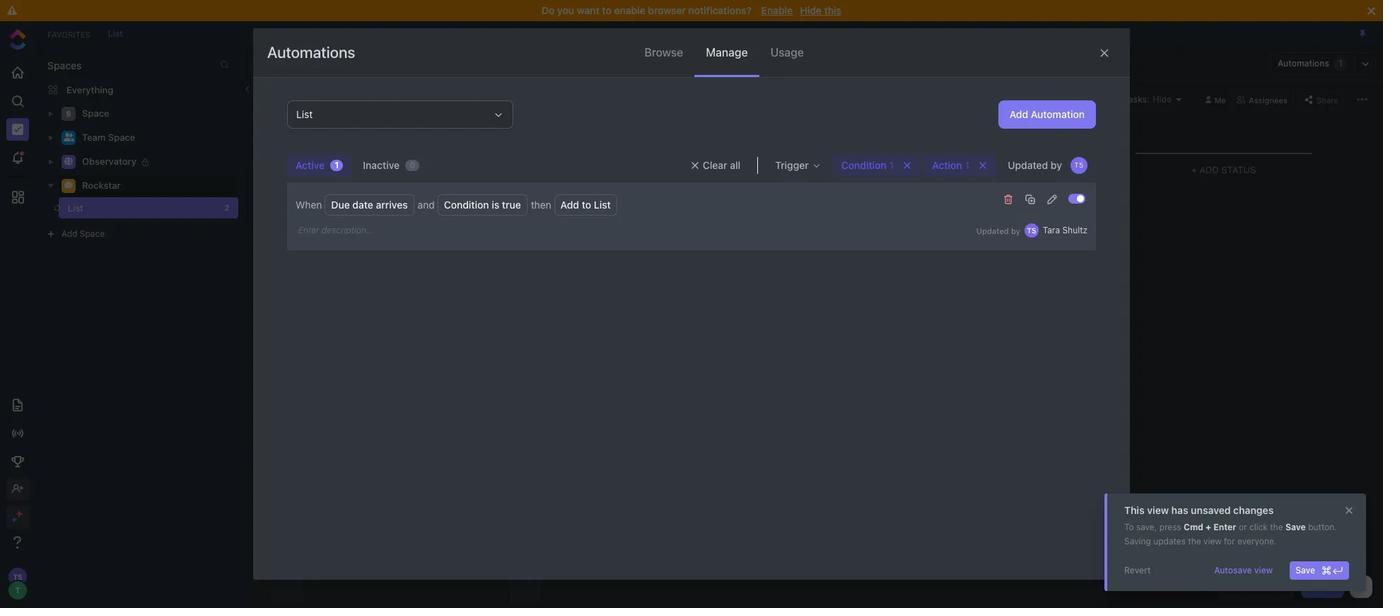 Task type: vqa. For each thing, say whether or not it's contained in the screenshot.
column header within the row
no



Task type: describe. For each thing, give the bounding box(es) containing it.
trigger
[[775, 159, 809, 171]]

do you want to enable browser notifications? enable hide this
[[542, 4, 841, 16]]

clear all
[[703, 159, 741, 171]]

n
[[283, 232, 292, 238]]

hide
[[800, 4, 822, 16]]

due date arrives
[[331, 199, 408, 211]]

sorting
[[265, 124, 294, 135]]

updated for updated by
[[1008, 159, 1048, 171]]

1 up share button
[[1339, 58, 1343, 69]]

ts inside updated by ts tara shultz
[[1027, 226, 1036, 235]]

0 horizontal spatial p
[[283, 222, 292, 227]]

1 horizontal spatial automations
[[1278, 58, 1329, 69]]

favorites
[[47, 29, 90, 39]]

arrives
[[376, 199, 408, 211]]

0 for o p e n
[[283, 250, 292, 255]]

this
[[824, 4, 841, 16]]

trigger button
[[767, 154, 830, 177]]

+ add status
[[1191, 164, 1256, 175]]

s
[[520, 261, 532, 268]]

2 vertical spatial list link
[[54, 197, 215, 218]]

add left status
[[1200, 164, 1219, 175]]

changes
[[1233, 504, 1274, 516]]

spaces link
[[36, 59, 82, 71]]

d
[[520, 274, 532, 281]]

1 vertical spatial to
[[582, 199, 591, 211]]

trap
[[327, 222, 346, 233]]

me
[[1215, 95, 1226, 104]]

active
[[296, 159, 325, 171]]

0 for redo
[[795, 166, 800, 175]]

assignee
[[468, 125, 502, 134]]

0 right inactive
[[410, 160, 415, 170]]

0 horizontal spatial +
[[1191, 164, 1197, 175]]

unsaved
[[1191, 504, 1231, 516]]

2 l from the top
[[520, 243, 532, 248]]

updated by
[[1008, 159, 1062, 171]]

you
[[557, 4, 574, 16]]

by for updated by ts tara shultz
[[1011, 226, 1020, 235]]

o p e n
[[283, 216, 292, 238]]

team space
[[82, 132, 135, 143]]

condition is true
[[444, 199, 521, 211]]

browser
[[648, 4, 686, 16]]

user group image
[[63, 133, 74, 142]]

assignees button
[[1232, 91, 1293, 108]]

shultz
[[1062, 225, 1087, 235]]

updated for updated by ts tara shultz
[[976, 226, 1009, 235]]

5 c o l l a p s e d
[[520, 214, 532, 281]]

estimate
[[341, 125, 373, 134]]

1 horizontal spatial to
[[602, 4, 611, 16]]

button.
[[1308, 522, 1337, 532]]

rockstar
[[82, 180, 121, 191]]

2
[[224, 203, 229, 212]]

1 l from the top
[[520, 237, 532, 243]]

1 horizontal spatial p
[[520, 255, 532, 261]]

0 vertical spatial e
[[283, 227, 292, 232]]

and
[[418, 199, 435, 211]]

save inside "this view has unsaved changes to save, press cmd + enter or click the save button. saving updates the view for everyone."
[[1285, 522, 1306, 532]]

0 horizontal spatial automations
[[267, 43, 355, 62]]

manage
[[706, 46, 748, 59]]

list up search tasks... text box
[[341, 60, 357, 71]]

rockstar link
[[82, 175, 229, 197]]

a
[[520, 248, 532, 255]]

for
[[1224, 536, 1235, 547]]

view for autosave
[[1254, 565, 1273, 576]]

date updated
[[395, 125, 446, 134]]

spaces
[[47, 59, 82, 71]]

1 vertical spatial the
[[1188, 536, 1201, 547]]

search
[[288, 94, 316, 104]]

list right then
[[594, 199, 611, 211]]

share button
[[1300, 91, 1343, 108]]

or
[[1239, 522, 1247, 532]]

tara
[[1043, 225, 1060, 235]]

press
[[1159, 522, 1181, 532]]

add to list
[[560, 199, 611, 211]]

by for updated by
[[1051, 159, 1062, 171]]

add for add automation
[[1009, 108, 1028, 120]]

status
[[1221, 164, 1256, 175]]

pending
[[327, 164, 368, 176]]

o
[[283, 216, 292, 222]]

add automation
[[1009, 108, 1085, 120]]

closed
[[951, 164, 988, 176]]

by for sorting by
[[296, 124, 306, 135]]

list button
[[287, 100, 513, 129]]

revert button
[[1119, 561, 1156, 580]]

list inside dropdown button
[[296, 108, 313, 120]]

5
[[520, 214, 532, 220]]

autosave
[[1214, 565, 1252, 576]]

tasks...
[[318, 94, 347, 104]]

sorting by
[[265, 124, 306, 135]]

autosave view
[[1214, 565, 1273, 576]]

list trap
[[327, 209, 346, 233]]

save button
[[1290, 561, 1349, 580]]

do
[[542, 4, 555, 16]]

assignees
[[1249, 95, 1288, 104]]



Task type: locate. For each thing, give the bounding box(es) containing it.
want
[[577, 4, 599, 16]]

everyone.
[[1237, 536, 1277, 547]]

0 vertical spatial updated
[[1008, 159, 1048, 171]]

view left the 'for'
[[1203, 536, 1222, 547]]

updated
[[1008, 159, 1048, 171], [976, 226, 1009, 235]]

0 vertical spatial list link
[[101, 28, 130, 39]]

1 vertical spatial enter
[[1213, 522, 1236, 532]]

0 for closed
[[1000, 166, 1005, 175]]

comment image
[[64, 181, 73, 190]]

0 horizontal spatial by
[[296, 124, 306, 135]]

all
[[730, 159, 741, 171]]

2 horizontal spatial by
[[1051, 159, 1062, 171]]

automations up share button
[[1278, 58, 1329, 69]]

1 vertical spatial ts
[[1027, 226, 1036, 235]]

1 horizontal spatial e
[[520, 268, 532, 274]]

space up team
[[82, 108, 109, 119]]

e down o at the left top of the page
[[283, 227, 292, 232]]

0 vertical spatial ts
[[1074, 161, 1084, 169]]

list up trap
[[327, 209, 339, 218]]

p up n
[[283, 222, 292, 227]]

redo
[[758, 164, 783, 176]]

0 horizontal spatial to
[[582, 199, 591, 211]]

0 right closed
[[1000, 166, 1005, 175]]

team
[[82, 132, 106, 143]]

the right click
[[1270, 522, 1283, 532]]

0 horizontal spatial the
[[1188, 536, 1201, 547]]

p
[[283, 222, 292, 227], [520, 255, 532, 261]]

0 vertical spatial +
[[1191, 164, 1197, 175]]

1
[[1339, 58, 1343, 69], [889, 159, 894, 171], [965, 159, 970, 171], [335, 160, 339, 170], [381, 166, 384, 175]]

1 horizontal spatial by
[[1011, 226, 1020, 235]]

1 vertical spatial e
[[520, 268, 532, 274]]

observatory link
[[82, 151, 229, 173]]

add space
[[62, 228, 105, 239]]

space down rockstar
[[80, 228, 105, 239]]

browse
[[644, 46, 683, 59]]

view down 'everyone.'
[[1254, 565, 1273, 576]]

+
[[1191, 164, 1197, 175], [1206, 522, 1211, 532]]

condition for condition
[[841, 159, 886, 171]]

clear
[[703, 159, 727, 171]]

0 vertical spatial the
[[1270, 522, 1283, 532]]

ts right updated by
[[1074, 161, 1084, 169]]

to right then
[[582, 199, 591, 211]]

l
[[520, 237, 532, 243], [520, 243, 532, 248]]

1 horizontal spatial condition
[[841, 159, 886, 171]]

1 vertical spatial view
[[1203, 536, 1222, 547]]

condition right trigger dropdown button
[[841, 159, 886, 171]]

0 horizontal spatial condition
[[444, 199, 489, 211]]

1 horizontal spatial ts
[[1074, 161, 1084, 169]]

1 horizontal spatial enter
[[1213, 522, 1236, 532]]

1 vertical spatial condition
[[444, 199, 489, 211]]

trigger button
[[767, 154, 830, 177]]

click
[[1249, 522, 1268, 532]]

save left button.
[[1285, 522, 1306, 532]]

revert
[[1124, 565, 1151, 576]]

list inside button
[[286, 57, 306, 70]]

view for this
[[1147, 504, 1169, 516]]

by
[[296, 124, 306, 135], [1051, 159, 1062, 171], [1011, 226, 1020, 235]]

true
[[502, 199, 521, 211]]

updated inside updated by ts tara shultz
[[976, 226, 1009, 235]]

1 vertical spatial +
[[1206, 522, 1211, 532]]

+ inside "this view has unsaved changes to save, press cmd + enter or click the save button. saving updates the view for everyone."
[[1206, 522, 1211, 532]]

by down automation
[[1051, 159, 1062, 171]]

view
[[1147, 504, 1169, 516], [1203, 536, 1222, 547], [1254, 565, 1273, 576]]

1 horizontal spatial +
[[1206, 522, 1211, 532]]

add for add space
[[62, 228, 77, 239]]

1 left action
[[889, 159, 894, 171]]

updated left tara
[[976, 226, 1009, 235]]

enter description...
[[298, 225, 374, 235]]

add
[[1009, 108, 1028, 120], [1200, 164, 1219, 175], [560, 199, 579, 211], [62, 228, 77, 239]]

space up observatory
[[108, 132, 135, 143]]

list link right the favorites
[[101, 28, 130, 39]]

date
[[395, 125, 413, 134]]

p up d
[[520, 255, 532, 261]]

0 vertical spatial by
[[296, 124, 306, 135]]

enable
[[761, 4, 793, 16]]

team space link
[[82, 127, 229, 149]]

0 down n
[[283, 250, 292, 255]]

space for team space
[[108, 132, 135, 143]]

save
[[1285, 522, 1306, 532], [1296, 565, 1315, 576]]

1 vertical spatial list link
[[341, 54, 363, 81]]

1 horizontal spatial the
[[1270, 522, 1283, 532]]

1 horizontal spatial view
[[1203, 536, 1222, 547]]

description...
[[322, 225, 374, 235]]

0 vertical spatial enter
[[298, 225, 319, 235]]

due
[[331, 199, 350, 211]]

1 vertical spatial save
[[1296, 565, 1315, 576]]

1 right pending
[[381, 166, 384, 175]]

share
[[1317, 95, 1338, 104]]

time estimate
[[320, 125, 373, 134]]

0 horizontal spatial ts
[[1027, 226, 1036, 235]]

enter right o p e n
[[298, 225, 319, 235]]

has
[[1171, 504, 1188, 516]]

usage
[[770, 46, 804, 59]]

globe image
[[64, 157, 73, 166]]

list down the search
[[296, 108, 313, 120]]

list link down rockstar
[[54, 197, 215, 218]]

view up 'save,'
[[1147, 504, 1169, 516]]

view inside button
[[1254, 565, 1273, 576]]

1 vertical spatial space
[[108, 132, 135, 143]]

1 right action
[[965, 159, 970, 171]]

0 horizontal spatial enter
[[298, 225, 319, 235]]

save inside button
[[1296, 565, 1315, 576]]

to
[[1124, 522, 1134, 532]]

time
[[320, 125, 339, 134]]

2 vertical spatial space
[[80, 228, 105, 239]]

space for add space
[[80, 228, 105, 239]]

to right want
[[602, 4, 611, 16]]

save,
[[1136, 522, 1157, 532]]

inactive
[[363, 159, 400, 171]]

date
[[352, 199, 373, 211]]

add for add to list
[[560, 199, 579, 211]]

cmd
[[1184, 522, 1203, 532]]

add down comment image
[[62, 228, 77, 239]]

is
[[492, 199, 499, 211]]

space link
[[82, 103, 229, 125]]

+ right cmd
[[1206, 522, 1211, 532]]

0 horizontal spatial view
[[1147, 504, 1169, 516]]

list link up search tasks... text box
[[341, 54, 363, 81]]

o
[[520, 229, 532, 237]]

enter up the 'for'
[[1213, 522, 1236, 532]]

+ left status
[[1191, 164, 1197, 175]]

2 horizontal spatial view
[[1254, 565, 1273, 576]]

0 right redo
[[795, 166, 800, 175]]

enter inside "this view has unsaved changes to save, press cmd + enter or click the save button. saving updates the view for everyone."
[[1213, 522, 1236, 532]]

add right then
[[560, 199, 579, 211]]

this
[[1124, 504, 1144, 516]]

condition for condition is true
[[444, 199, 489, 211]]

save down button.
[[1296, 565, 1315, 576]]

action
[[932, 159, 962, 171]]

0 vertical spatial condition
[[841, 159, 886, 171]]

the down cmd
[[1188, 536, 1201, 547]]

observatory
[[82, 156, 136, 167]]

by left tara
[[1011, 226, 1020, 235]]

to
[[602, 4, 611, 16], [582, 199, 591, 211]]

enter
[[298, 225, 319, 235], [1213, 522, 1236, 532]]

updated
[[415, 125, 446, 134]]

2 vertical spatial view
[[1254, 565, 1273, 576]]

list down comment image
[[68, 202, 83, 214]]

0
[[410, 160, 415, 170], [795, 166, 800, 175], [1000, 166, 1005, 175], [283, 250, 292, 255]]

1 vertical spatial by
[[1051, 159, 1062, 171]]

space
[[82, 108, 109, 119], [108, 132, 135, 143], [80, 228, 105, 239]]

ts left tara
[[1027, 226, 1036, 235]]

1 right active
[[335, 160, 339, 170]]

updated up dropdown menu icon
[[1008, 159, 1048, 171]]

0 horizontal spatial e
[[283, 227, 292, 232]]

clear all button
[[681, 154, 749, 177]]

0 vertical spatial view
[[1147, 504, 1169, 516]]

by inside updated by ts tara shultz
[[1011, 226, 1020, 235]]

c
[[520, 222, 532, 229]]

condition left is on the top of page
[[444, 199, 489, 211]]

2 vertical spatial by
[[1011, 226, 1020, 235]]

list inside list trap
[[327, 209, 339, 218]]

this view has unsaved changes to save, press cmd + enter or click the save button. saving updates the view for everyone.
[[1124, 504, 1337, 547]]

list up the search
[[286, 57, 306, 70]]

task
[[1320, 581, 1338, 592]]

search tasks...
[[288, 94, 347, 104]]

updated by ts tara shultz
[[976, 225, 1087, 235]]

0 vertical spatial save
[[1285, 522, 1306, 532]]

l down o
[[520, 243, 532, 248]]

0 vertical spatial to
[[602, 4, 611, 16]]

everything
[[66, 84, 113, 95]]

0 vertical spatial p
[[283, 222, 292, 227]]

autosave view button
[[1208, 561, 1279, 580]]

list right the favorites
[[108, 28, 123, 39]]

me button
[[1200, 91, 1232, 108]]

automations up search tasks...
[[267, 43, 355, 62]]

updates
[[1153, 536, 1186, 547]]

saving
[[1124, 536, 1151, 547]]

add inside button
[[1009, 108, 1028, 120]]

notifications?
[[688, 4, 752, 16]]

add left automation
[[1009, 108, 1028, 120]]

e down a
[[520, 268, 532, 274]]

Search tasks... text field
[[288, 89, 405, 109]]

dropdown menu image
[[1025, 194, 1036, 205]]

condition
[[841, 159, 886, 171], [444, 199, 489, 211]]

when
[[296, 199, 322, 211]]

0 vertical spatial space
[[82, 108, 109, 119]]

automation
[[1031, 108, 1085, 120]]

1 vertical spatial p
[[520, 255, 532, 261]]

1 vertical spatial updated
[[976, 226, 1009, 235]]

l up a
[[520, 237, 532, 243]]

then
[[531, 199, 551, 211]]

by right sorting
[[296, 124, 306, 135]]



